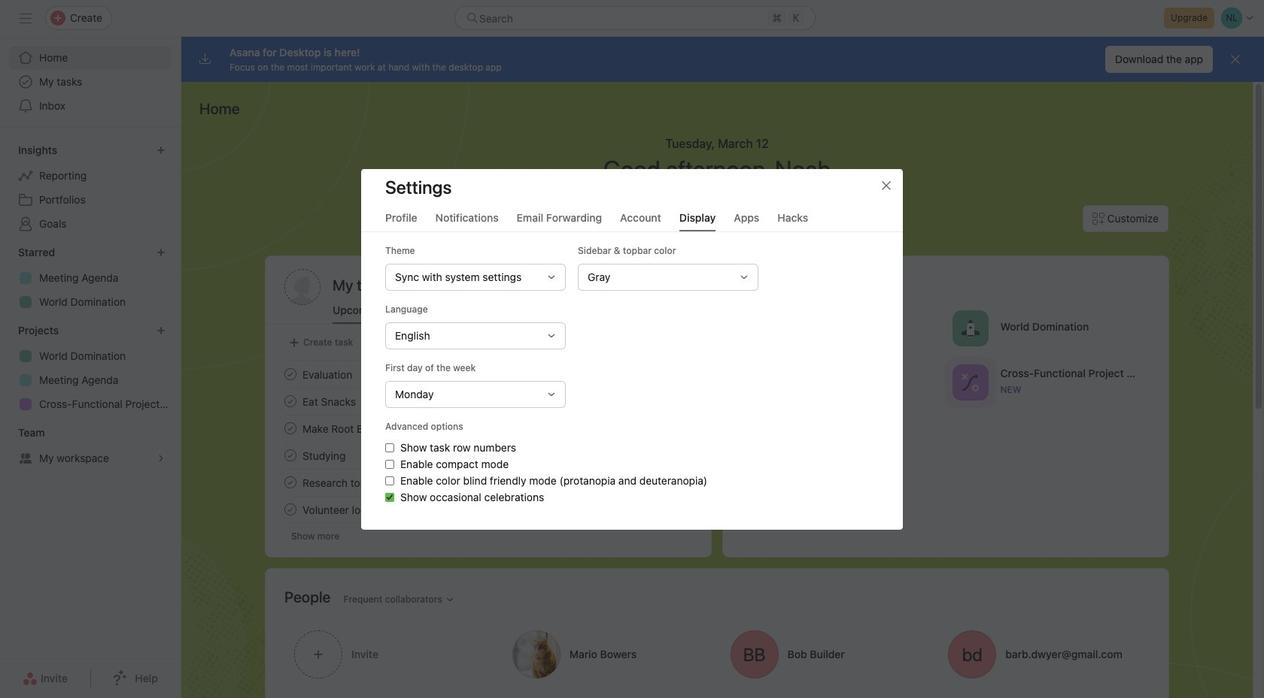 Task type: locate. For each thing, give the bounding box(es) containing it.
1 vertical spatial mark complete image
[[281, 447, 299, 465]]

hide sidebar image
[[20, 12, 32, 24]]

1 vertical spatial mark complete checkbox
[[281, 420, 299, 438]]

1 vertical spatial mark complete image
[[281, 420, 299, 438]]

starred element
[[0, 239, 181, 318]]

3 mark complete image from the top
[[281, 501, 299, 519]]

2 vertical spatial mark complete image
[[281, 501, 299, 519]]

2 mark complete image from the top
[[281, 447, 299, 465]]

2 vertical spatial mark complete checkbox
[[281, 501, 299, 519]]

mark complete image for third mark complete checkbox from the top of the page
[[281, 501, 299, 519]]

1 vertical spatial mark complete checkbox
[[281, 447, 299, 465]]

2 vertical spatial mark complete checkbox
[[281, 474, 299, 492]]

0 vertical spatial mark complete checkbox
[[281, 393, 299, 411]]

1 mark complete image from the top
[[281, 393, 299, 411]]

0 vertical spatial mark complete image
[[281, 393, 299, 411]]

line_and_symbols image
[[961, 374, 979, 392]]

None checkbox
[[385, 444, 394, 453], [385, 460, 394, 469], [385, 477, 394, 486], [385, 493, 394, 502], [385, 444, 394, 453], [385, 460, 394, 469], [385, 477, 394, 486], [385, 493, 394, 502]]

global element
[[0, 37, 181, 127]]

0 vertical spatial mark complete checkbox
[[281, 366, 299, 384]]

0 vertical spatial mark complete image
[[281, 366, 299, 384]]

dismiss image
[[1229, 53, 1241, 65]]

mark complete image
[[281, 393, 299, 411], [281, 447, 299, 465], [281, 501, 299, 519]]

2 vertical spatial mark complete image
[[281, 474, 299, 492]]

Mark complete checkbox
[[281, 366, 299, 384], [281, 447, 299, 465], [281, 474, 299, 492]]

mark complete image
[[281, 366, 299, 384], [281, 420, 299, 438], [281, 474, 299, 492]]

3 mark complete checkbox from the top
[[281, 501, 299, 519]]

1 mark complete checkbox from the top
[[281, 366, 299, 384]]

projects element
[[0, 318, 181, 420]]

3 mark complete checkbox from the top
[[281, 474, 299, 492]]

Mark complete checkbox
[[281, 393, 299, 411], [281, 420, 299, 438], [281, 501, 299, 519]]



Task type: describe. For each thing, give the bounding box(es) containing it.
1 mark complete checkbox from the top
[[281, 393, 299, 411]]

2 mark complete image from the top
[[281, 420, 299, 438]]

1 mark complete image from the top
[[281, 366, 299, 384]]

mark complete image for first mark complete checkbox
[[281, 393, 299, 411]]

3 mark complete image from the top
[[281, 474, 299, 492]]

close image
[[880, 179, 892, 191]]

rocket image
[[961, 319, 979, 337]]

2 mark complete checkbox from the top
[[281, 447, 299, 465]]

2 mark complete checkbox from the top
[[281, 420, 299, 438]]

insights element
[[0, 137, 181, 239]]

teams element
[[0, 420, 181, 474]]

add profile photo image
[[284, 269, 321, 305]]



Task type: vqa. For each thing, say whether or not it's contained in the screenshot.
THE TELL THE OCTOPUS YOU LOVE THEM DIALOG
no



